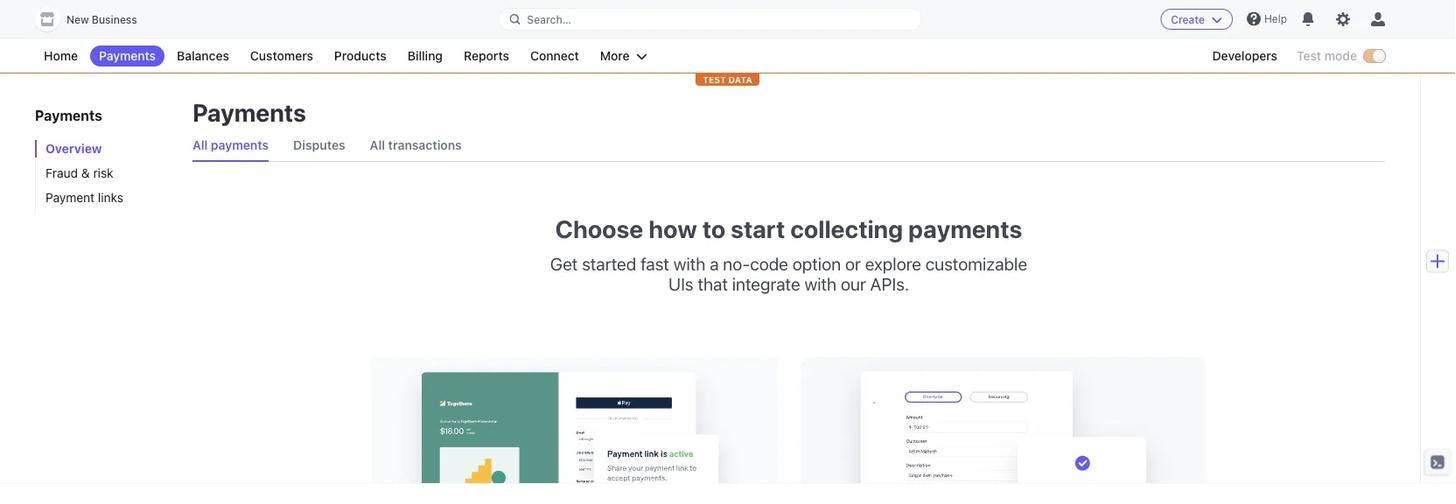 Task type: locate. For each thing, give the bounding box(es) containing it.
to
[[703, 214, 726, 243]]

uis
[[669, 274, 694, 294]]

home link
[[35, 46, 87, 67]]

1 vertical spatial payments
[[909, 214, 1023, 243]]

a
[[710, 253, 719, 274]]

more
[[600, 49, 630, 63]]

mode
[[1325, 49, 1358, 63]]

developers
[[1213, 49, 1278, 63]]

payments up all payments
[[193, 98, 306, 126]]

payments up customizable
[[909, 214, 1023, 243]]

2 all from the left
[[370, 138, 385, 152]]

payments left 'disputes'
[[211, 138, 269, 152]]

Search… text field
[[499, 8, 921, 30]]

or
[[846, 253, 861, 274]]

all
[[193, 138, 208, 152], [370, 138, 385, 152]]

1 all from the left
[[193, 138, 208, 152]]

payments for all payments
[[193, 98, 306, 126]]

data
[[729, 74, 753, 84]]

home
[[44, 49, 78, 63]]

overview link
[[35, 140, 175, 158]]

with
[[674, 253, 706, 274], [805, 274, 837, 294]]

reports link
[[455, 46, 518, 67]]

tab list
[[193, 130, 1386, 162]]

new business
[[67, 14, 137, 26]]

products link
[[326, 46, 395, 67]]

with left 'a'
[[674, 253, 706, 274]]

help
[[1265, 13, 1288, 25]]

payments down business
[[99, 49, 156, 63]]

payments up overview
[[35, 107, 102, 124]]

business
[[92, 14, 137, 26]]

payment links link
[[35, 189, 175, 207]]

balances
[[177, 49, 229, 63]]

integrate
[[732, 274, 801, 294]]

0 horizontal spatial all
[[193, 138, 208, 152]]

more button
[[592, 46, 656, 67]]

payments
[[99, 49, 156, 63], [193, 98, 306, 126], [35, 107, 102, 124]]

all for all transactions
[[370, 138, 385, 152]]

choose how to start collecting payments
[[556, 214, 1023, 243]]

fraud & risk link
[[35, 165, 175, 182]]

started
[[582, 253, 637, 274]]

all payments
[[193, 138, 269, 152]]

all for all payments
[[193, 138, 208, 152]]

explore
[[865, 253, 922, 274]]

0 horizontal spatial payments
[[211, 138, 269, 152]]

with left our
[[805, 274, 837, 294]]

Search… search field
[[499, 8, 921, 30]]

payments
[[211, 138, 269, 152], [909, 214, 1023, 243]]

connect link
[[522, 46, 588, 67]]

fast
[[641, 253, 669, 274]]

choose
[[556, 214, 644, 243]]

no-
[[723, 253, 750, 274]]

create
[[1171, 13, 1205, 25]]

all inside "link"
[[370, 138, 385, 152]]

overview
[[46, 141, 102, 156]]

connect
[[530, 49, 579, 63]]

1 horizontal spatial all
[[370, 138, 385, 152]]

test data
[[703, 74, 753, 84]]

transactions
[[388, 138, 462, 152]]



Task type: vqa. For each thing, say whether or not it's contained in the screenshot.
Overview's the "Payments"
yes



Task type: describe. For each thing, give the bounding box(es) containing it.
payment links
[[46, 190, 123, 205]]

all transactions
[[370, 138, 462, 152]]

collecting
[[791, 214, 903, 243]]

test
[[703, 74, 726, 84]]

customers link
[[242, 46, 322, 67]]

payments for overview
[[35, 107, 102, 124]]

new
[[67, 14, 89, 26]]

our
[[841, 274, 866, 294]]

customizable
[[926, 253, 1028, 274]]

all transactions link
[[370, 130, 462, 161]]

start
[[731, 214, 785, 243]]

option
[[793, 253, 841, 274]]

search…
[[527, 13, 572, 25]]

customers
[[250, 49, 313, 63]]

reports
[[464, 49, 509, 63]]

products
[[334, 49, 387, 63]]

code
[[750, 253, 789, 274]]

new business button
[[35, 7, 155, 32]]

test mode
[[1297, 49, 1358, 63]]

risk
[[93, 166, 113, 180]]

payments link
[[90, 46, 165, 67]]

1 horizontal spatial with
[[805, 274, 837, 294]]

create button
[[1161, 9, 1233, 30]]

billing
[[408, 49, 443, 63]]

disputes link
[[293, 130, 345, 161]]

all payments link
[[193, 130, 269, 161]]

how
[[649, 214, 697, 243]]

disputes
[[293, 138, 345, 152]]

apis.
[[871, 274, 909, 294]]

payment
[[46, 190, 95, 205]]

&
[[81, 166, 90, 180]]

fraud & risk
[[46, 166, 113, 180]]

developers link
[[1204, 46, 1287, 67]]

test
[[1297, 49, 1322, 63]]

payments inside 'link'
[[99, 49, 156, 63]]

0 horizontal spatial with
[[674, 253, 706, 274]]

tab list containing all payments
[[193, 130, 1386, 162]]

that
[[698, 274, 728, 294]]

get started fast with a no-code option or explore customizable uis that integrate with our apis.
[[550, 253, 1028, 294]]

links
[[98, 190, 123, 205]]

billing link
[[399, 46, 452, 67]]

balances link
[[168, 46, 238, 67]]

get
[[550, 253, 578, 274]]

fraud
[[46, 166, 78, 180]]

0 vertical spatial payments
[[211, 138, 269, 152]]

help button
[[1240, 5, 1295, 33]]

1 horizontal spatial payments
[[909, 214, 1023, 243]]



